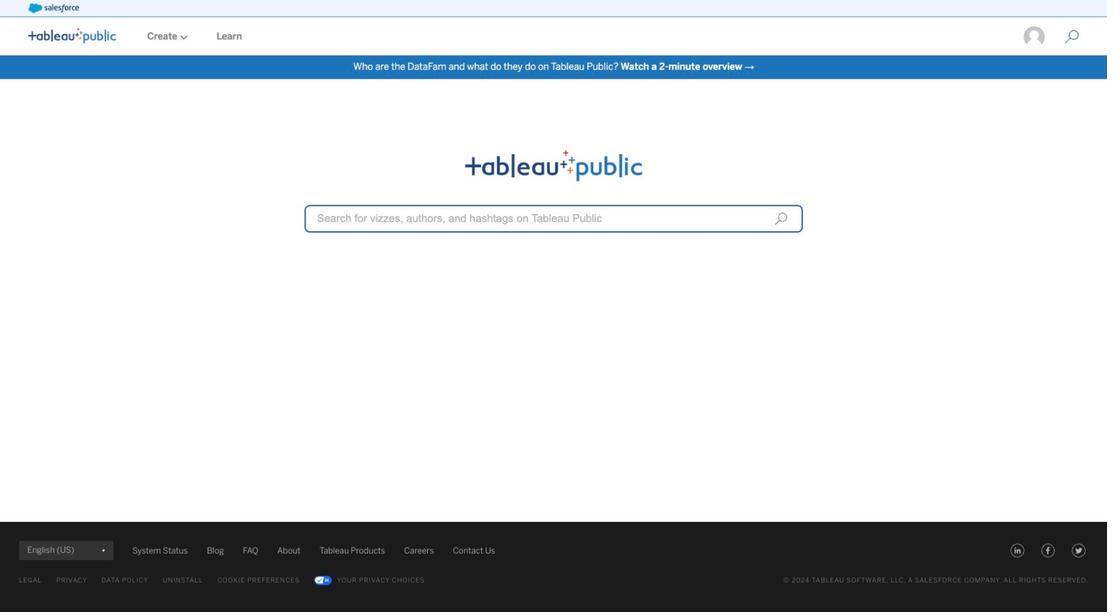 Task type: locate. For each thing, give the bounding box(es) containing it.
gary.orlando image
[[1024, 26, 1047, 48]]

search image
[[775, 212, 788, 225]]

go to search image
[[1051, 30, 1094, 44]]

logo image
[[28, 28, 116, 43]]

Search input field
[[305, 205, 803, 233]]



Task type: describe. For each thing, give the bounding box(es) containing it.
salesforce logo image
[[28, 4, 79, 13]]

selected language element
[[27, 542, 105, 561]]

create image
[[177, 35, 188, 40]]



Task type: vqa. For each thing, say whether or not it's contained in the screenshot.
third Workbook thumbnail from the right
no



